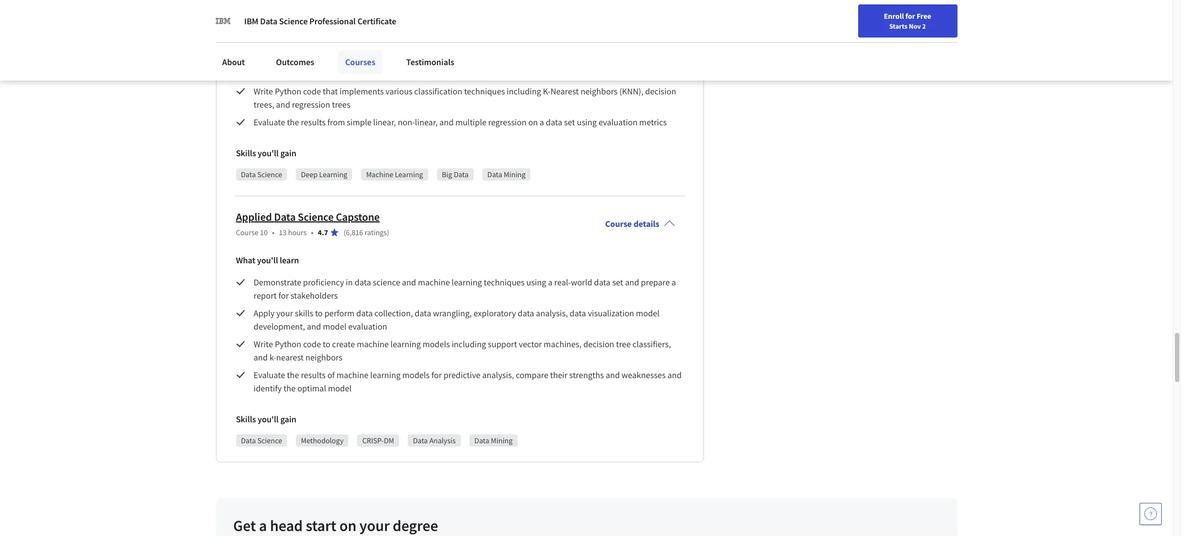 Task type: describe. For each thing, give the bounding box(es) containing it.
set for and
[[613, 277, 624, 288]]

learning for deep learning
[[319, 170, 348, 179]]

data right collection,
[[415, 308, 431, 319]]

english
[[962, 12, 989, 23]]

outcomes
[[276, 56, 314, 67]]

about link
[[216, 50, 252, 74]]

ratings
[[365, 228, 387, 237]]

your for find
[[883, 13, 898, 23]]

get a head start on your degree
[[233, 516, 438, 536]]

2 • from the left
[[311, 228, 314, 237]]

evaluate for evaluate the results of machine learning models for predictive analysis, compare their strengths and weaknesses and identify the optimal model
[[254, 369, 285, 381]]

neighbors inside write python code to create machine learning models including support vector machines, decision tree classifiers, and k-nearest neighbors
[[306, 352, 343, 363]]

crisp-
[[363, 436, 384, 446]]

including for and
[[507, 86, 542, 97]]

0 vertical spatial machine
[[361, 37, 392, 48]]

details
[[634, 218, 660, 229]]

start
[[306, 516, 337, 536]]

perform
[[325, 308, 355, 319]]

ibm
[[244, 15, 259, 27]]

data right in
[[355, 277, 371, 288]]

machines, for decision
[[544, 339, 582, 350]]

courses
[[345, 56, 376, 67]]

compare
[[254, 55, 288, 66]]

evaluate the results from simple linear, non-linear, and multiple regression on a data set using evaluation metrics
[[254, 116, 673, 128]]

applied data science capstone link
[[236, 210, 380, 224]]

( 6,816 ratings )
[[344, 228, 390, 237]]

help center image
[[1145, 508, 1158, 521]]

metrics
[[640, 116, 667, 128]]

identify
[[254, 383, 282, 394]]

in
[[346, 277, 353, 288]]

weaknesses
[[622, 369, 666, 381]]

apply
[[254, 308, 275, 319]]

implements
[[340, 86, 384, 97]]

write for write python code that implements various classification techniques including k-nearest neighbors (knn), decision trees, and regression trees
[[254, 86, 273, 97]]

starts
[[890, 22, 908, 30]]

classifiers,
[[633, 339, 671, 350]]

strengths
[[570, 369, 604, 381]]

course details button
[[597, 203, 684, 245]]

nearest
[[551, 86, 579, 97]]

6,816
[[346, 228, 363, 237]]

data science for evaluate the results of machine learning models for predictive analysis, compare their strengths and weaknesses and identify the optimal model
[[241, 436, 282, 446]]

course for course details
[[606, 218, 632, 229]]

data mining for analysis,
[[475, 436, 513, 446]]

including for techniques
[[452, 339, 486, 350]]

2
[[923, 22, 927, 30]]

find your new career
[[867, 13, 936, 23]]

gain for evaluate the results from simple linear, non-linear, and multiple regression on a data set using evaluation metrics
[[281, 147, 297, 158]]

course 10 • 13 hours •
[[236, 228, 314, 237]]

trees
[[332, 99, 351, 110]]

learning inside evaluate the results of machine learning models for predictive analysis, compare their strengths and weaknesses and identify the optimal model
[[371, 369, 401, 381]]

from
[[328, 116, 345, 128]]

results for of
[[301, 369, 326, 381]]

free
[[917, 11, 932, 21]]

python for k-
[[275, 339, 302, 350]]

1 vertical spatial model
[[323, 321, 347, 332]]

data science for evaluate the results from simple linear, non-linear, and multiple regression on a data set using evaluation metrics
[[241, 170, 282, 179]]

analysis, inside apply your skills to perform data collection, data wrangling, exploratory data analysis, data visualization model development, and model evaluation
[[536, 308, 568, 319]]

what for demonstrate proficiency in data science and machine learning techniques using a real-world data set and prepare a report for stakeholders
[[236, 255, 256, 266]]

code for to
[[303, 339, 321, 350]]

you'll up demonstrate
[[257, 255, 278, 266]]

1 linear, from the left
[[374, 116, 396, 128]]

a right prepare
[[672, 277, 677, 288]]

create
[[332, 339, 355, 350]]

new
[[899, 13, 914, 23]]

1 vertical spatial machine
[[366, 170, 394, 179]]

deep learning
[[301, 170, 348, 179]]

prediction,
[[520, 55, 561, 66]]

various inside "write python code that implements various classification techniques including k-nearest neighbors (knn), decision trees, and regression trees"
[[386, 86, 413, 97]]

ibm data science professional certificate
[[244, 15, 397, 27]]

k-
[[543, 86, 551, 97]]

multiclass
[[481, 55, 519, 66]]

13
[[279, 228, 287, 237]]

for inside evaluate the results of machine learning models for predictive analysis, compare their strengths and weaknesses and identify the optimal model
[[432, 369, 442, 381]]

machines, for and
[[618, 55, 656, 66]]

mining for compare
[[491, 436, 513, 446]]

1 horizontal spatial your
[[360, 516, 390, 536]]

apply your skills to perform data collection, data wrangling, exploratory data analysis, data visualization model development, and model evaluation
[[254, 308, 662, 332]]

to for learning
[[323, 339, 331, 350]]

proficiency
[[303, 277, 344, 288]]

stakeholders
[[291, 290, 338, 301]]

degree
[[393, 516, 438, 536]]

for inside the enroll for free starts nov 2
[[906, 11, 916, 21]]

linear
[[337, 55, 358, 66]]

contrast
[[305, 55, 336, 66]]

courses link
[[339, 50, 382, 74]]

collection,
[[375, 308, 413, 319]]

1 • from the left
[[272, 228, 275, 237]]

classification inside compare and contrast linear classification methods including multiclass prediction, support vector machines, and logistic regression
[[360, 55, 408, 66]]

course for course 10 • 13 hours •
[[236, 228, 259, 237]]

0 vertical spatial various
[[302, 37, 329, 48]]

multiple
[[456, 116, 487, 128]]

science
[[373, 277, 400, 288]]

algorithms
[[428, 37, 468, 48]]

world
[[571, 277, 593, 288]]

write for write python code to create machine learning models including support vector machines, decision tree classifiers, and k-nearest neighbors
[[254, 339, 273, 350]]

skills you'll gain for evaluate the results from simple linear, non-linear, and multiple regression on a data set using evaluation metrics
[[236, 147, 297, 158]]

predictive
[[444, 369, 481, 381]]

0 vertical spatial to
[[508, 37, 516, 48]]

enroll
[[885, 11, 905, 21]]

decision inside "write python code that implements various classification techniques including k-nearest neighbors (knn), decision trees, and regression trees"
[[646, 86, 677, 97]]

using inside demonstrate proficiency in data science and machine learning techniques using a real-world data set and prepare a report for stakeholders
[[527, 277, 547, 288]]

(knn),
[[620, 86, 644, 97]]

what you'll learn for demonstrate proficiency in data science and machine learning techniques using a real-world data set and prepare a report for stakeholders
[[236, 255, 299, 266]]

machine inside evaluate the results of machine learning models for predictive analysis, compare their strengths and weaknesses and identify the optimal model
[[337, 369, 369, 381]]

vector for including
[[519, 339, 542, 350]]

0 vertical spatial evaluation
[[599, 116, 638, 128]]

results for from
[[301, 116, 326, 128]]

of inside evaluate the results of machine learning models for predictive analysis, compare their strengths and weaknesses and identify the optimal model
[[328, 369, 335, 381]]

)
[[387, 228, 390, 237]]

for inside demonstrate proficiency in data science and machine learning techniques using a real-world data set and prepare a report for stakeholders
[[279, 290, 289, 301]]

exploratory
[[474, 308, 516, 319]]

models inside write python code to create machine learning models including support vector machines, decision tree classifiers, and k-nearest neighbors
[[423, 339, 450, 350]]

types
[[330, 37, 350, 48]]

and inside write python code to create machine learning models including support vector machines, decision tree classifiers, and k-nearest neighbors
[[254, 352, 268, 363]]

data mining for multiple
[[488, 170, 526, 179]]

certificate
[[358, 15, 397, 27]]

learning inside demonstrate proficiency in data science and machine learning techniques using a real-world data set and prepare a report for stakeholders
[[452, 277, 482, 288]]

the right identify
[[284, 383, 296, 394]]

0 vertical spatial using
[[577, 116, 597, 128]]

evaluate for evaluate the results from simple linear, non-linear, and multiple regression on a data set using evaluation metrics
[[254, 116, 285, 128]]

capstone
[[336, 210, 380, 224]]

data down world
[[570, 308, 587, 319]]

2 vertical spatial regression
[[489, 116, 527, 128]]

crisp-dm
[[363, 436, 394, 446]]

real-
[[555, 277, 571, 288]]

learning for machine learning
[[395, 170, 423, 179]]

model inside evaluate the results of machine learning models for predictive analysis, compare their strengths and weaknesses and identify the optimal model
[[328, 383, 352, 394]]

1 vertical spatial on
[[340, 516, 357, 536]]

non-
[[398, 116, 415, 128]]

learn for describe
[[280, 15, 299, 26]]



Task type: vqa. For each thing, say whether or not it's contained in the screenshot.
Actions toolbar
no



Task type: locate. For each thing, give the bounding box(es) containing it.
data science down identify
[[241, 436, 282, 446]]

machines, up (knn),
[[618, 55, 656, 66]]

models down apply your skills to perform data collection, data wrangling, exploratory data analysis, data visualization model development, and model evaluation
[[423, 339, 450, 350]]

1 horizontal spatial analysis,
[[536, 308, 568, 319]]

1 horizontal spatial •
[[311, 228, 314, 237]]

write python code that implements various classification techniques including k-nearest neighbors (knn), decision trees, and regression trees
[[254, 86, 678, 110]]

evaluate inside evaluate the results of machine learning models for predictive analysis, compare their strengths and weaknesses and identify the optimal model
[[254, 369, 285, 381]]

python down logistic
[[275, 86, 302, 97]]

0 vertical spatial learning
[[452, 277, 482, 288]]

results up optimal
[[301, 369, 326, 381]]

including inside "write python code that implements various classification techniques including k-nearest neighbors (knn), decision trees, and regression trees"
[[507, 86, 542, 97]]

skills
[[295, 308, 314, 319]]

1 vertical spatial learning
[[391, 339, 421, 350]]

2 vertical spatial to
[[323, 339, 331, 350]]

2 what you'll learn from the top
[[236, 255, 299, 266]]

evaluation down (knn),
[[599, 116, 638, 128]]

python for regression
[[275, 86, 302, 97]]

1 vertical spatial set
[[613, 277, 624, 288]]

when
[[486, 37, 506, 48]]

1 vertical spatial write
[[254, 339, 273, 350]]

testimonials
[[407, 56, 455, 67]]

regression inside "write python code that implements various classification techniques including k-nearest neighbors (knn), decision trees, and regression trees"
[[292, 99, 330, 110]]

machine up capstone
[[366, 170, 394, 179]]

them
[[532, 37, 552, 48]]

code up "nearest"
[[303, 339, 321, 350]]

0 horizontal spatial set
[[565, 116, 576, 128]]

0 horizontal spatial of
[[328, 369, 335, 381]]

1 horizontal spatial support
[[562, 55, 591, 66]]

mining for regression
[[504, 170, 526, 179]]

0 vertical spatial of
[[352, 37, 360, 48]]

the up outcomes
[[288, 37, 300, 48]]

1 vertical spatial results
[[301, 369, 326, 381]]

1 horizontal spatial machines,
[[618, 55, 656, 66]]

write up trees, at the top left of page
[[254, 86, 273, 97]]

machine up wrangling,
[[418, 277, 450, 288]]

what right ibm icon
[[236, 15, 256, 26]]

0 horizontal spatial analysis,
[[483, 369, 514, 381]]

1 vertical spatial classification
[[415, 86, 463, 97]]

data right exploratory
[[518, 308, 535, 319]]

• right 10 on the left
[[272, 228, 275, 237]]

course
[[606, 218, 632, 229], [236, 228, 259, 237]]

what you'll learn for describe the various types of machine learning algorithms and when to use them
[[236, 15, 299, 26]]

1 vertical spatial analysis,
[[483, 369, 514, 381]]

your up development, at the left bottom
[[277, 308, 293, 319]]

classification down describe the various types of machine learning algorithms and when to use them
[[360, 55, 408, 66]]

trees,
[[254, 99, 274, 110]]

2 linear, from the left
[[415, 116, 438, 128]]

1 vertical spatial decision
[[584, 339, 615, 350]]

compare and contrast linear classification methods including multiclass prediction, support vector machines, and logistic regression
[[254, 55, 674, 79]]

the left from
[[287, 116, 299, 128]]

1 vertical spatial using
[[527, 277, 547, 288]]

1 what from the top
[[236, 15, 256, 26]]

support inside write python code to create machine learning models including support vector machines, decision tree classifiers, and k-nearest neighbors
[[488, 339, 517, 350]]

machine inside demonstrate proficiency in data science and machine learning techniques using a real-world data set and prepare a report for stakeholders
[[418, 277, 450, 288]]

applied data science capstone
[[236, 210, 380, 224]]

0 vertical spatial your
[[883, 13, 898, 23]]

0 vertical spatial vector
[[593, 55, 616, 66]]

techniques up exploratory
[[484, 277, 525, 288]]

None search field
[[157, 7, 423, 29]]

0 horizontal spatial your
[[277, 308, 293, 319]]

set inside demonstrate proficiency in data science and machine learning techniques using a real-world data set and prepare a report for stakeholders
[[613, 277, 624, 288]]

including inside compare and contrast linear classification methods including multiclass prediction, support vector machines, and logistic regression
[[445, 55, 479, 66]]

0 horizontal spatial linear,
[[374, 116, 396, 128]]

of down create
[[328, 369, 335, 381]]

regression down outcomes
[[282, 68, 320, 79]]

2 what from the top
[[236, 255, 256, 266]]

python inside write python code to create machine learning models including support vector machines, decision tree classifiers, and k-nearest neighbors
[[275, 339, 302, 350]]

a down 'k-'
[[540, 116, 544, 128]]

about
[[222, 56, 245, 67]]

course inside dropdown button
[[606, 218, 632, 229]]

big data
[[442, 170, 469, 179]]

the for of
[[287, 369, 299, 381]]

mining
[[504, 170, 526, 179], [491, 436, 513, 446]]

including inside write python code to create machine learning models including support vector machines, decision tree classifiers, and k-nearest neighbors
[[452, 339, 486, 350]]

science
[[279, 15, 308, 27], [258, 170, 282, 179], [298, 210, 334, 224], [258, 436, 282, 446]]

development,
[[254, 321, 305, 332]]

2 code from the top
[[303, 339, 321, 350]]

write python code to create machine learning models including support vector machines, decision tree classifiers, and k-nearest neighbors
[[254, 339, 673, 363]]

regression inside compare and contrast linear classification methods including multiclass prediction, support vector machines, and logistic regression
[[282, 68, 320, 79]]

0 vertical spatial write
[[254, 86, 273, 97]]

(
[[344, 228, 346, 237]]

vector for prediction,
[[593, 55, 616, 66]]

the
[[288, 37, 300, 48], [287, 116, 299, 128], [287, 369, 299, 381], [284, 383, 296, 394]]

english button
[[942, 0, 1009, 36]]

results left from
[[301, 116, 326, 128]]

various up the non-
[[386, 86, 413, 97]]

science up describe
[[279, 15, 308, 27]]

0 horizontal spatial support
[[488, 339, 517, 350]]

evaluate up identify
[[254, 369, 285, 381]]

evaluate down trees, at the top left of page
[[254, 116, 285, 128]]

use
[[517, 37, 530, 48]]

machine down create
[[337, 369, 369, 381]]

for left predictive at the bottom
[[432, 369, 442, 381]]

machine
[[418, 277, 450, 288], [357, 339, 389, 350], [337, 369, 369, 381]]

code inside "write python code that implements various classification techniques including k-nearest neighbors (knn), decision trees, and regression trees"
[[303, 86, 321, 97]]

data
[[260, 15, 278, 27], [241, 170, 256, 179], [454, 170, 469, 179], [488, 170, 503, 179], [274, 210, 296, 224], [241, 436, 256, 446], [413, 436, 428, 446], [475, 436, 490, 446]]

1 horizontal spatial decision
[[646, 86, 677, 97]]

neighbors down create
[[306, 352, 343, 363]]

learn
[[280, 15, 299, 26], [280, 255, 299, 266]]

1 vertical spatial support
[[488, 339, 517, 350]]

0 vertical spatial data science
[[241, 170, 282, 179]]

0 vertical spatial analysis,
[[536, 308, 568, 319]]

0 vertical spatial skills you'll gain
[[236, 147, 297, 158]]

to left create
[[323, 339, 331, 350]]

vector
[[593, 55, 616, 66], [519, 339, 542, 350]]

neighbors left (knn),
[[581, 86, 618, 97]]

ibm image
[[216, 13, 231, 29]]

data right perform
[[357, 308, 373, 319]]

1 horizontal spatial various
[[386, 86, 413, 97]]

2 python from the top
[[275, 339, 302, 350]]

classification down testimonials link
[[415, 86, 463, 97]]

course details
[[606, 218, 660, 229]]

0 horizontal spatial evaluation
[[348, 321, 388, 332]]

1 code from the top
[[303, 86, 321, 97]]

and inside apply your skills to perform data collection, data wrangling, exploratory data analysis, data visualization model development, and model evaluation
[[307, 321, 321, 332]]

0 horizontal spatial machines,
[[544, 339, 582, 350]]

the for types
[[288, 37, 300, 48]]

1 vertical spatial gain
[[281, 414, 297, 425]]

machine right create
[[357, 339, 389, 350]]

machines, inside write python code to create machine learning models including support vector machines, decision tree classifiers, and k-nearest neighbors
[[544, 339, 582, 350]]

set down nearest
[[565, 116, 576, 128]]

various up contrast
[[302, 37, 329, 48]]

hours
[[288, 228, 307, 237]]

the for from
[[287, 116, 299, 128]]

decision right (knn),
[[646, 86, 677, 97]]

vector inside compare and contrast linear classification methods including multiclass prediction, support vector machines, and logistic regression
[[593, 55, 616, 66]]

find
[[867, 13, 881, 23]]

skills you'll gain down identify
[[236, 414, 297, 425]]

code for that
[[303, 86, 321, 97]]

to right skills
[[315, 308, 323, 319]]

report
[[254, 290, 277, 301]]

10
[[260, 228, 268, 237]]

optimal
[[298, 383, 326, 394]]

support up nearest
[[562, 55, 591, 66]]

models inside evaluate the results of machine learning models for predictive analysis, compare their strengths and weaknesses and identify the optimal model
[[403, 369, 430, 381]]

and inside "write python code that implements various classification techniques including k-nearest neighbors (knn), decision trees, and regression trees"
[[276, 99, 290, 110]]

1 vertical spatial python
[[275, 339, 302, 350]]

1 horizontal spatial evaluation
[[599, 116, 638, 128]]

0 vertical spatial mining
[[504, 170, 526, 179]]

science down identify
[[258, 436, 282, 446]]

0 vertical spatial models
[[423, 339, 450, 350]]

linear, left the non-
[[374, 116, 396, 128]]

2 skills you'll gain from the top
[[236, 414, 297, 425]]

code
[[303, 86, 321, 97], [303, 339, 321, 350]]

models
[[423, 339, 450, 350], [403, 369, 430, 381]]

2 write from the top
[[254, 339, 273, 350]]

you'll down trees, at the top left of page
[[258, 147, 279, 158]]

demonstrate proficiency in data science and machine learning techniques using a real-world data set and prepare a report for stakeholders
[[254, 277, 678, 301]]

1 skills you'll gain from the top
[[236, 147, 297, 158]]

you'll down identify
[[258, 414, 279, 425]]

0 horizontal spatial decision
[[584, 339, 615, 350]]

write inside "write python code that implements various classification techniques including k-nearest neighbors (knn), decision trees, and regression trees"
[[254, 86, 273, 97]]

1 horizontal spatial set
[[613, 277, 624, 288]]

to left the use
[[508, 37, 516, 48]]

0 vertical spatial python
[[275, 86, 302, 97]]

set up visualization
[[613, 277, 624, 288]]

2 horizontal spatial your
[[883, 13, 898, 23]]

science left the deep on the left top of page
[[258, 170, 282, 179]]

for down demonstrate
[[279, 290, 289, 301]]

including left 'k-'
[[507, 86, 542, 97]]

decision inside write python code to create machine learning models including support vector machines, decision tree classifiers, and k-nearest neighbors
[[584, 339, 615, 350]]

1 horizontal spatial classification
[[415, 86, 463, 97]]

data analysis
[[413, 436, 456, 446]]

write up k-
[[254, 339, 273, 350]]

skills for evaluate the results of machine learning models for predictive analysis, compare their strengths and weaknesses and identify the optimal model
[[236, 414, 256, 425]]

your inside apply your skills to perform data collection, data wrangling, exploratory data analysis, data visualization model development, and model evaluation
[[277, 308, 293, 319]]

machines,
[[618, 55, 656, 66], [544, 339, 582, 350]]

0 vertical spatial regression
[[282, 68, 320, 79]]

code inside write python code to create machine learning models including support vector machines, decision tree classifiers, and k-nearest neighbors
[[303, 339, 321, 350]]

0 vertical spatial skills
[[236, 147, 256, 158]]

0 horizontal spatial course
[[236, 228, 259, 237]]

nov
[[910, 22, 922, 30]]

decision left tree
[[584, 339, 615, 350]]

using left real-
[[527, 277, 547, 288]]

0 vertical spatial model
[[636, 308, 660, 319]]

learning
[[452, 277, 482, 288], [391, 339, 421, 350], [371, 369, 401, 381]]

4.7
[[318, 228, 328, 237]]

0 vertical spatial learn
[[280, 15, 299, 26]]

methodology
[[301, 436, 344, 446]]

1 vertical spatial data science
[[241, 436, 282, 446]]

a left real-
[[548, 277, 553, 288]]

your for apply
[[277, 308, 293, 319]]

to inside apply your skills to perform data collection, data wrangling, exploratory data analysis, data visualization model development, and model evaluation
[[315, 308, 323, 319]]

testimonials link
[[400, 50, 461, 74]]

0 vertical spatial classification
[[360, 55, 408, 66]]

code left that at the top left of the page
[[303, 86, 321, 97]]

0 vertical spatial including
[[445, 55, 479, 66]]

1 vertical spatial including
[[507, 86, 542, 97]]

1 horizontal spatial course
[[606, 218, 632, 229]]

evaluation inside apply your skills to perform data collection, data wrangling, exploratory data analysis, data visualization model development, and model evaluation
[[348, 321, 388, 332]]

support inside compare and contrast linear classification methods including multiclass prediction, support vector machines, and logistic regression
[[562, 55, 591, 66]]

0 vertical spatial what you'll learn
[[236, 15, 299, 26]]

of right types
[[352, 37, 360, 48]]

2 data science from the top
[[241, 436, 282, 446]]

1 horizontal spatial using
[[577, 116, 597, 128]]

2 skills from the top
[[236, 414, 256, 425]]

model down perform
[[323, 321, 347, 332]]

0 horizontal spatial using
[[527, 277, 547, 288]]

0 horizontal spatial classification
[[360, 55, 408, 66]]

set for using
[[565, 116, 576, 128]]

model
[[636, 308, 660, 319], [323, 321, 347, 332], [328, 383, 352, 394]]

1 vertical spatial regression
[[292, 99, 330, 110]]

outcomes link
[[269, 50, 321, 74]]

applied
[[236, 210, 272, 224]]

1 horizontal spatial linear,
[[415, 116, 438, 128]]

data mining right big data
[[488, 170, 526, 179]]

learn up demonstrate
[[280, 255, 299, 266]]

k-
[[270, 352, 276, 363]]

machine inside write python code to create machine learning models including support vector machines, decision tree classifiers, and k-nearest neighbors
[[357, 339, 389, 350]]

skills you'll gain down trees, at the top left of page
[[236, 147, 297, 158]]

machines, inside compare and contrast linear classification methods including multiclass prediction, support vector machines, and logistic regression
[[618, 55, 656, 66]]

model up classifiers,
[[636, 308, 660, 319]]

what you'll learn up describe
[[236, 15, 299, 26]]

skills
[[236, 147, 256, 158], [236, 414, 256, 425]]

2 vertical spatial your
[[360, 516, 390, 536]]

0 vertical spatial neighbors
[[581, 86, 618, 97]]

1 gain from the top
[[281, 147, 297, 158]]

1 vertical spatial machine
[[357, 339, 389, 350]]

techniques
[[464, 86, 505, 97], [484, 277, 525, 288]]

0 vertical spatial machine
[[418, 277, 450, 288]]

demonstrate
[[254, 277, 302, 288]]

1 horizontal spatial on
[[529, 116, 538, 128]]

linear, left multiple
[[415, 116, 438, 128]]

0 vertical spatial evaluate
[[254, 116, 285, 128]]

dm
[[384, 436, 394, 446]]

1 vertical spatial your
[[277, 308, 293, 319]]

1 vertical spatial skills you'll gain
[[236, 414, 297, 425]]

python inside "write python code that implements various classification techniques including k-nearest neighbors (knn), decision trees, and regression trees"
[[275, 86, 302, 97]]

1 vertical spatial of
[[328, 369, 335, 381]]

support down exploratory
[[488, 339, 517, 350]]

data science up applied
[[241, 170, 282, 179]]

decision
[[646, 86, 677, 97], [584, 339, 615, 350]]

0 vertical spatial decision
[[646, 86, 677, 97]]

machines, up their
[[544, 339, 582, 350]]

describe
[[254, 37, 286, 48]]

models left predictive at the bottom
[[403, 369, 430, 381]]

set
[[565, 116, 576, 128], [613, 277, 624, 288]]

skills down identify
[[236, 414, 256, 425]]

professional
[[310, 15, 356, 27]]

skills down trees, at the top left of page
[[236, 147, 256, 158]]

classification inside "write python code that implements various classification techniques including k-nearest neighbors (knn), decision trees, and regression trees"
[[415, 86, 463, 97]]

course left 10 on the left
[[236, 228, 259, 237]]

wrangling,
[[433, 308, 472, 319]]

techniques inside "write python code that implements various classification techniques including k-nearest neighbors (knn), decision trees, and regression trees"
[[464, 86, 505, 97]]

1 vertical spatial techniques
[[484, 277, 525, 288]]

evaluation down collection,
[[348, 321, 388, 332]]

1 vertical spatial evaluation
[[348, 321, 388, 332]]

learn for demonstrate
[[280, 255, 299, 266]]

your right find
[[883, 13, 898, 23]]

what
[[236, 15, 256, 26], [236, 255, 256, 266]]

gain for evaluate the results of machine learning models for predictive analysis, compare their strengths and weaknesses and identify the optimal model
[[281, 414, 297, 425]]

simple
[[347, 116, 372, 128]]

1 data science from the top
[[241, 170, 282, 179]]

data mining right "analysis"
[[475, 436, 513, 446]]

2 learn from the top
[[280, 255, 299, 266]]

course left details
[[606, 218, 632, 229]]

1 horizontal spatial vector
[[593, 55, 616, 66]]

2 results from the top
[[301, 369, 326, 381]]

1 vertical spatial code
[[303, 339, 321, 350]]

support for prediction,
[[562, 55, 591, 66]]

support for including
[[488, 339, 517, 350]]

python up "nearest"
[[275, 339, 302, 350]]

what for describe the various types of machine learning algorithms and when to use them
[[236, 15, 256, 26]]

1 horizontal spatial neighbors
[[581, 86, 618, 97]]

tree
[[617, 339, 631, 350]]

python
[[275, 86, 302, 97], [275, 339, 302, 350]]

1 write from the top
[[254, 86, 273, 97]]

machine
[[361, 37, 392, 48], [366, 170, 394, 179]]

1 evaluate from the top
[[254, 116, 285, 128]]

techniques down compare and contrast linear classification methods including multiclass prediction, support vector machines, and logistic regression
[[464, 86, 505, 97]]

their
[[551, 369, 568, 381]]

0 vertical spatial support
[[562, 55, 591, 66]]

0 vertical spatial machines,
[[618, 55, 656, 66]]

neighbors
[[581, 86, 618, 97], [306, 352, 343, 363]]

to inside write python code to create machine learning models including support vector machines, decision tree classifiers, and k-nearest neighbors
[[323, 339, 331, 350]]

learning right the deep on the left top of page
[[319, 170, 348, 179]]

1 vertical spatial learn
[[280, 255, 299, 266]]

regression down that at the top left of the page
[[292, 99, 330, 110]]

0 horizontal spatial neighbors
[[306, 352, 343, 363]]

compare
[[516, 369, 549, 381]]

0 vertical spatial results
[[301, 116, 326, 128]]

analysis, down real-
[[536, 308, 568, 319]]

0 vertical spatial what
[[236, 15, 256, 26]]

learning left big
[[395, 170, 423, 179]]

prepare
[[641, 277, 670, 288]]

1 vertical spatial skills
[[236, 414, 256, 425]]

1 learn from the top
[[280, 15, 299, 26]]

evaluate the results of machine learning models for predictive analysis, compare their strengths and weaknesses and identify the optimal model
[[254, 369, 684, 394]]

skills for evaluate the results from simple linear, non-linear, and multiple regression on a data set using evaluation metrics
[[236, 147, 256, 158]]

write inside write python code to create machine learning models including support vector machines, decision tree classifiers, and k-nearest neighbors
[[254, 339, 273, 350]]

big
[[442, 170, 453, 179]]

1 vertical spatial for
[[279, 290, 289, 301]]

find your new career link
[[862, 11, 942, 25]]

0 horizontal spatial •
[[272, 228, 275, 237]]

neighbors inside "write python code that implements various classification techniques including k-nearest neighbors (knn), decision trees, and regression trees"
[[581, 86, 618, 97]]

for up nov
[[906, 11, 916, 21]]

including down apply your skills to perform data collection, data wrangling, exploratory data analysis, data visualization model development, and model evaluation
[[452, 339, 486, 350]]

that
[[323, 86, 338, 97]]

data right world
[[594, 277, 611, 288]]

learning
[[394, 37, 426, 48], [319, 170, 348, 179], [395, 170, 423, 179]]

1 horizontal spatial for
[[432, 369, 442, 381]]

0 vertical spatial data mining
[[488, 170, 526, 179]]

write
[[254, 86, 273, 97], [254, 339, 273, 350]]

1 skills from the top
[[236, 147, 256, 158]]

head
[[270, 516, 303, 536]]

data mining
[[488, 170, 526, 179], [475, 436, 513, 446]]

model right optimal
[[328, 383, 352, 394]]

1 results from the top
[[301, 116, 326, 128]]

data down 'k-'
[[546, 116, 563, 128]]

including down the "algorithms"
[[445, 55, 479, 66]]

1 what you'll learn from the top
[[236, 15, 299, 26]]

1 vertical spatial various
[[386, 86, 413, 97]]

you'll
[[257, 15, 278, 26], [258, 147, 279, 158], [257, 255, 278, 266], [258, 414, 279, 425]]

using down nearest
[[577, 116, 597, 128]]

learning up methods on the left of page
[[394, 37, 426, 48]]

0 horizontal spatial vector
[[519, 339, 542, 350]]

classification
[[360, 55, 408, 66], [415, 86, 463, 97]]

to for collection,
[[315, 308, 323, 319]]

what you'll learn
[[236, 15, 299, 26], [236, 255, 299, 266]]

get
[[233, 516, 256, 536]]

science up 4.7
[[298, 210, 334, 224]]

vector inside write python code to create machine learning models including support vector machines, decision tree classifiers, and k-nearest neighbors
[[519, 339, 542, 350]]

analysis, inside evaluate the results of machine learning models for predictive analysis, compare their strengths and weaknesses and identify the optimal model
[[483, 369, 514, 381]]

1 python from the top
[[275, 86, 302, 97]]

learn up describe
[[280, 15, 299, 26]]

2 vertical spatial machine
[[337, 369, 369, 381]]

1 vertical spatial what
[[236, 255, 256, 266]]

0 vertical spatial on
[[529, 116, 538, 128]]

your left "degree" at left
[[360, 516, 390, 536]]

2 gain from the top
[[281, 414, 297, 425]]

learning inside write python code to create machine learning models including support vector machines, decision tree classifiers, and k-nearest neighbors
[[391, 339, 421, 350]]

0 vertical spatial techniques
[[464, 86, 505, 97]]

analysis, left the compare
[[483, 369, 514, 381]]

what up demonstrate
[[236, 255, 256, 266]]

deep
[[301, 170, 318, 179]]

skills you'll gain for evaluate the results of machine learning models for predictive analysis, compare their strengths and weaknesses and identify the optimal model
[[236, 414, 297, 425]]

a right get on the left of the page
[[259, 516, 267, 536]]

results inside evaluate the results of machine learning models for predictive analysis, compare their strengths and weaknesses and identify the optimal model
[[301, 369, 326, 381]]

machine down certificate
[[361, 37, 392, 48]]

2 vertical spatial including
[[452, 339, 486, 350]]

you'll up describe
[[257, 15, 278, 26]]

techniques inside demonstrate proficiency in data science and machine learning techniques using a real-world data set and prepare a report for stakeholders
[[484, 277, 525, 288]]

2 evaluate from the top
[[254, 369, 285, 381]]

1 vertical spatial evaluate
[[254, 369, 285, 381]]

describe the various types of machine learning algorithms and when to use them
[[254, 37, 555, 48]]



